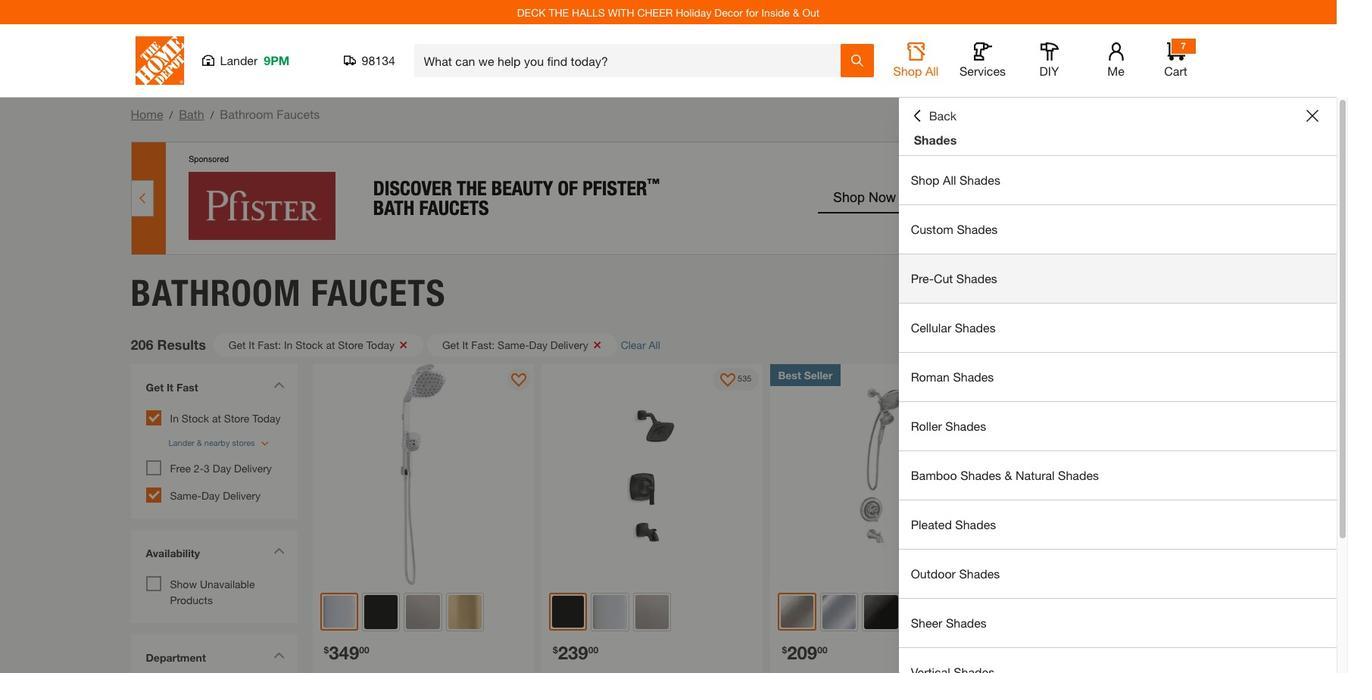 Task type: describe. For each thing, give the bounding box(es) containing it.
shades right natural
[[1058, 468, 1099, 482]]

drawer close image
[[1306, 110, 1318, 122]]

shop all shades
[[911, 173, 1000, 187]]

What can we help you find today? search field
[[424, 45, 839, 76]]

chrome image
[[822, 595, 856, 629]]

0 horizontal spatial in
[[170, 412, 179, 424]]

get it fast
[[146, 381, 198, 393]]

shades right the pleated
[[955, 517, 996, 532]]

shades down the back button
[[914, 133, 957, 147]]

the home depot logo image
[[135, 36, 184, 85]]

239
[[558, 642, 588, 663]]

$ 239 00
[[553, 642, 598, 663]]

clear
[[621, 339, 646, 351]]

it for get it fast
[[167, 381, 173, 393]]

show unavailable products
[[170, 578, 255, 607]]

in stock at store today
[[170, 412, 281, 424]]

1 vertical spatial delivery
[[234, 462, 272, 475]]

1 vertical spatial same-
[[170, 489, 201, 502]]

best seller
[[778, 368, 833, 381]]

same-day delivery link
[[170, 489, 261, 502]]

custom shades link
[[899, 205, 1337, 254]]

2 vertical spatial delivery
[[223, 489, 261, 502]]

me
[[1107, 64, 1124, 78]]

menu containing shop all shades
[[899, 156, 1337, 673]]

sheer shades link
[[899, 599, 1337, 648]]

shades right the bamboo
[[960, 468, 1001, 482]]

same-day delivery
[[170, 489, 261, 502]]

for
[[746, 6, 759, 19]]

2 vertical spatial day
[[201, 489, 220, 502]]

206
[[131, 336, 153, 353]]

3
[[204, 462, 210, 475]]

( 340 )
[[1070, 644, 1088, 654]]

00 for 239
[[588, 644, 598, 655]]

9pm
[[264, 53, 290, 67]]

back button
[[911, 108, 957, 123]]

halls
[[572, 6, 605, 19]]

free 2-3 day delivery
[[170, 462, 272, 475]]

free 2-3 day delivery link
[[170, 462, 272, 475]]

00 for 209
[[817, 644, 827, 655]]

pre-cut shades
[[911, 271, 997, 286]]

(
[[1070, 644, 1072, 654]]

1 vertical spatial stock
[[182, 412, 209, 424]]

7
[[1181, 40, 1186, 51]]

best
[[778, 368, 801, 381]]

stock inside button
[[296, 338, 323, 351]]

bamboo shades & natural shades
[[911, 468, 1099, 482]]

roller shades
[[911, 419, 986, 433]]

pre-
[[911, 271, 934, 286]]

shades right custom at right
[[957, 222, 998, 236]]

matte black image
[[552, 596, 584, 628]]

diy button
[[1025, 42, 1073, 79]]

roman
[[911, 370, 950, 384]]

shop all button
[[892, 42, 940, 79]]

diy
[[1040, 64, 1059, 78]]

get it fast: same-day delivery button
[[427, 334, 617, 356]]

pre-cut shades link
[[899, 254, 1337, 303]]

340
[[1072, 644, 1086, 654]]

get for get it fast: same-day delivery
[[442, 338, 459, 351]]

attract with magnetix 6-spray single handle shower faucet 1.75 gpm  in spot resist brushed nickel (valve included) image
[[1000, 364, 1221, 585]]

back
[[929, 108, 957, 123]]

fast: for in
[[258, 338, 281, 351]]

with
[[608, 6, 634, 19]]

)
[[1086, 644, 1088, 654]]

delivery inside button
[[550, 338, 588, 351]]

availability
[[146, 547, 200, 560]]

bamboo
[[911, 468, 957, 482]]

get it fast: in stock at store today
[[229, 338, 395, 351]]

roller
[[911, 419, 942, 433]]

$ 349 00
[[324, 642, 369, 663]]

sheer shades
[[911, 616, 987, 630]]

results
[[157, 336, 206, 353]]

shades right "cut" on the top right of page
[[956, 271, 997, 286]]

1 horizontal spatial polished chrome image
[[593, 595, 627, 629]]

decor
[[714, 6, 743, 19]]

show unavailable products link
[[170, 578, 255, 607]]

in inside button
[[284, 338, 293, 351]]

98134
[[362, 53, 395, 67]]

department link
[[138, 642, 290, 673]]

vibrant brushed moderne brass image
[[448, 595, 482, 629]]

home / bath / bathroom faucets
[[131, 107, 320, 121]]

2-
[[194, 462, 204, 475]]

349
[[329, 642, 359, 663]]

shades right roman
[[953, 370, 994, 384]]

seller
[[804, 368, 833, 381]]

out
[[802, 6, 820, 19]]

$ 209 00
[[782, 642, 827, 663]]

home
[[131, 107, 163, 121]]

home link
[[131, 107, 163, 121]]

shades up custom shades on the top
[[959, 173, 1000, 187]]

vibrant brushed nickel image for 349
[[406, 595, 440, 629]]

day inside button
[[529, 338, 548, 351]]

deck the halls with cheer holiday decor for inside & out link
[[517, 6, 820, 19]]

bathroom faucets
[[131, 271, 446, 315]]

services button
[[958, 42, 1007, 79]]



Task type: locate. For each thing, give the bounding box(es) containing it.
all inside 'button'
[[925, 64, 939, 78]]

all for shop all shades
[[943, 173, 956, 187]]

1 horizontal spatial stock
[[296, 338, 323, 351]]

1 horizontal spatial in
[[284, 338, 293, 351]]

pleated
[[911, 517, 952, 532]]

it
[[249, 338, 255, 351], [462, 338, 468, 351], [167, 381, 173, 393]]

1 horizontal spatial fast:
[[471, 338, 495, 351]]

209
[[787, 642, 817, 663]]

shop all
[[893, 64, 939, 78]]

bamboo shades & natural shades link
[[899, 451, 1337, 500]]

98134 button
[[343, 53, 396, 68]]

shop inside menu
[[911, 173, 940, 187]]

all inside button
[[649, 339, 660, 351]]

bathroom
[[220, 107, 273, 121], [131, 271, 301, 315]]

get it fast link
[[138, 371, 290, 406]]

store
[[338, 338, 363, 351], [224, 412, 249, 424]]

1 vertical spatial today
[[252, 412, 281, 424]]

/ right bath
[[210, 108, 214, 121]]

cheer
[[637, 6, 673, 19]]

1 vertical spatial bathroom
[[131, 271, 301, 315]]

2 / from the left
[[210, 108, 214, 121]]

fast
[[176, 381, 198, 393]]

shades right outdoor
[[959, 566, 1000, 581]]

$
[[324, 644, 329, 655], [553, 644, 558, 655], [782, 644, 787, 655]]

0 horizontal spatial all
[[649, 339, 660, 351]]

0 horizontal spatial /
[[169, 108, 173, 121]]

1 horizontal spatial /
[[210, 108, 214, 121]]

outdoor shades
[[911, 566, 1000, 581]]

bath
[[179, 107, 204, 121]]

0 vertical spatial day
[[529, 338, 548, 351]]

1 horizontal spatial all
[[925, 64, 939, 78]]

products
[[170, 594, 213, 607]]

services
[[960, 64, 1006, 78]]

shades
[[914, 133, 957, 147], [959, 173, 1000, 187], [957, 222, 998, 236], [956, 271, 997, 286], [955, 320, 996, 335], [953, 370, 994, 384], [945, 419, 986, 433], [960, 468, 1001, 482], [1058, 468, 1099, 482], [955, 517, 996, 532], [959, 566, 1000, 581], [946, 616, 987, 630]]

the
[[549, 6, 569, 19]]

0 vertical spatial shop
[[893, 64, 922, 78]]

206 results
[[131, 336, 206, 353]]

0 horizontal spatial same-
[[170, 489, 201, 502]]

matte black image up '$ 349 00'
[[364, 595, 398, 629]]

1 vertical spatial day
[[213, 462, 231, 475]]

0 vertical spatial same-
[[498, 338, 529, 351]]

clear all button
[[621, 337, 672, 353]]

today inside button
[[366, 338, 395, 351]]

it for get it fast: in stock at store today
[[249, 338, 255, 351]]

roman shades
[[911, 370, 994, 384]]

1 vertical spatial faucets
[[311, 271, 446, 315]]

matte black image right chrome icon
[[864, 595, 898, 629]]

2 horizontal spatial all
[[943, 173, 956, 187]]

0 horizontal spatial it
[[167, 381, 173, 393]]

0 vertical spatial today
[[366, 338, 395, 351]]

store inside button
[[338, 338, 363, 351]]

pleated shades link
[[899, 501, 1337, 549]]

1 horizontal spatial it
[[249, 338, 255, 351]]

$ for 239
[[553, 644, 558, 655]]

it for get it fast: same-day delivery
[[462, 338, 468, 351]]

2 00 from the left
[[588, 644, 598, 655]]

0 horizontal spatial vibrant brushed nickel image
[[406, 595, 440, 629]]

0 horizontal spatial store
[[224, 412, 249, 424]]

1 horizontal spatial 00
[[588, 644, 598, 655]]

shades right sheer
[[946, 616, 987, 630]]

inside
[[761, 6, 790, 19]]

1 horizontal spatial matte black image
[[864, 595, 898, 629]]

$ for 209
[[782, 644, 787, 655]]

1 horizontal spatial &
[[1005, 468, 1012, 482]]

rubicon 1-handle 3-spray tub and shower faucet in matte black (valve included) image
[[541, 364, 763, 585]]

1 matte black image from the left
[[364, 595, 398, 629]]

2 horizontal spatial it
[[462, 338, 468, 351]]

matte black image
[[364, 595, 398, 629], [864, 595, 898, 629]]

2 $ from the left
[[553, 644, 558, 655]]

0 horizontal spatial get
[[146, 381, 164, 393]]

0 horizontal spatial 00
[[359, 644, 369, 655]]

in
[[284, 338, 293, 351], [170, 412, 179, 424]]

unavailable
[[200, 578, 255, 591]]

day
[[529, 338, 548, 351], [213, 462, 231, 475], [201, 489, 220, 502]]

all right clear
[[649, 339, 660, 351]]

get it fast: same-day delivery
[[442, 338, 588, 351]]

shop up the back button
[[893, 64, 922, 78]]

at down get it fast link at the left
[[212, 412, 221, 424]]

department
[[146, 651, 206, 664]]

in down "bathroom faucets"
[[284, 338, 293, 351]]

natural
[[1016, 468, 1055, 482]]

shop all shades link
[[899, 156, 1337, 204]]

stock down "bathroom faucets"
[[296, 338, 323, 351]]

feedback link image
[[1328, 256, 1348, 338]]

0 horizontal spatial matte black image
[[364, 595, 398, 629]]

faucets
[[277, 107, 320, 121], [311, 271, 446, 315]]

1 horizontal spatial vibrant brushed nickel image
[[635, 595, 669, 629]]

2 horizontal spatial get
[[442, 338, 459, 351]]

polished chrome image
[[593, 595, 627, 629], [323, 596, 355, 628]]

1 / from the left
[[169, 108, 173, 121]]

1 horizontal spatial $
[[553, 644, 558, 655]]

get inside get it fast: same-day delivery button
[[442, 338, 459, 351]]

0 vertical spatial stock
[[296, 338, 323, 351]]

fast: for same-
[[471, 338, 495, 351]]

stock down fast
[[182, 412, 209, 424]]

all up custom shades on the top
[[943, 173, 956, 187]]

shades right cellular
[[955, 320, 996, 335]]

3 00 from the left
[[817, 644, 827, 655]]

1 vertical spatial at
[[212, 412, 221, 424]]

outdoor shades link
[[899, 550, 1337, 598]]

& left out in the top right of the page
[[793, 6, 799, 19]]

sheer
[[911, 616, 942, 630]]

get inside get it fast link
[[146, 381, 164, 393]]

all for shop all
[[925, 64, 939, 78]]

00 inside "$ 239 00"
[[588, 644, 598, 655]]

1 horizontal spatial store
[[338, 338, 363, 351]]

me button
[[1092, 42, 1140, 79]]

1 horizontal spatial today
[[366, 338, 395, 351]]

brecklyn single handle 6-spray tub shower faucet w/ magnetix rainshower in spot resist brushed nickel (valve included) image
[[771, 364, 992, 585]]

0 vertical spatial bathroom
[[220, 107, 273, 121]]

1 vertical spatial all
[[943, 173, 956, 187]]

0 horizontal spatial at
[[212, 412, 221, 424]]

0 vertical spatial faucets
[[277, 107, 320, 121]]

custom shades
[[911, 222, 998, 236]]

roman shades link
[[899, 353, 1337, 401]]

$ for 349
[[324, 644, 329, 655]]

outdoor
[[911, 566, 956, 581]]

0 vertical spatial at
[[326, 338, 335, 351]]

shades right roller
[[945, 419, 986, 433]]

0 vertical spatial store
[[338, 338, 363, 351]]

get it fast: in stock at store today button
[[213, 334, 423, 356]]

all for clear all
[[649, 339, 660, 351]]

lander
[[220, 53, 258, 67]]

2 horizontal spatial $
[[782, 644, 787, 655]]

0 horizontal spatial polished chrome image
[[323, 596, 355, 628]]

same- inside button
[[498, 338, 529, 351]]

1 vertical spatial store
[[224, 412, 249, 424]]

stock
[[296, 338, 323, 351], [182, 412, 209, 424]]

1 horizontal spatial at
[[326, 338, 335, 351]]

bath link
[[179, 107, 204, 121]]

bathroom down lander
[[220, 107, 273, 121]]

1 horizontal spatial get
[[229, 338, 246, 351]]

all
[[925, 64, 939, 78], [943, 173, 956, 187], [649, 339, 660, 351]]

deck the halls with cheer holiday decor for inside & out
[[517, 6, 820, 19]]

spot resist brushed nickel image
[[781, 596, 813, 628]]

at inside button
[[326, 338, 335, 351]]

cart 7
[[1164, 40, 1187, 78]]

shop inside 'button'
[[893, 64, 922, 78]]

vibrant brushed nickel image for 239
[[635, 595, 669, 629]]

/ left the bath link
[[169, 108, 173, 121]]

deck
[[517, 6, 546, 19]]

shop for shop all
[[893, 64, 922, 78]]

00 inside $ 209 00
[[817, 644, 827, 655]]

1 vertical spatial &
[[1005, 468, 1012, 482]]

delivery left clear
[[550, 338, 588, 351]]

all up the back button
[[925, 64, 939, 78]]

1 vertical spatial shop
[[911, 173, 940, 187]]

cart
[[1164, 64, 1187, 78]]

00
[[359, 644, 369, 655], [588, 644, 598, 655], [817, 644, 827, 655]]

0 vertical spatial delivery
[[550, 338, 588, 351]]

in stock at store today link
[[170, 412, 281, 424]]

2 vibrant brushed nickel image from the left
[[635, 595, 669, 629]]

cellular
[[911, 320, 951, 335]]

fast:
[[258, 338, 281, 351], [471, 338, 495, 351]]

delivery
[[550, 338, 588, 351], [234, 462, 272, 475], [223, 489, 261, 502]]

same-
[[498, 338, 529, 351], [170, 489, 201, 502]]

0 horizontal spatial $
[[324, 644, 329, 655]]

0 vertical spatial &
[[793, 6, 799, 19]]

all inside menu
[[943, 173, 956, 187]]

00 for 349
[[359, 644, 369, 655]]

0 horizontal spatial &
[[793, 6, 799, 19]]

holiday
[[676, 6, 711, 19]]

shop up custom at right
[[911, 173, 940, 187]]

0 vertical spatial all
[[925, 64, 939, 78]]

polished chrome image up the 349
[[323, 596, 355, 628]]

pleated shades
[[911, 517, 996, 532]]

get for get it fast
[[146, 381, 164, 393]]

delivery right 3
[[234, 462, 272, 475]]

$ inside $ 209 00
[[782, 644, 787, 655]]

& left natural
[[1005, 468, 1012, 482]]

cellular shades link
[[899, 304, 1337, 352]]

1 00 from the left
[[359, 644, 369, 655]]

1 horizontal spatial same-
[[498, 338, 529, 351]]

lander 9pm
[[220, 53, 290, 67]]

&
[[793, 6, 799, 19], [1005, 468, 1012, 482]]

0 horizontal spatial today
[[252, 412, 281, 424]]

2 vertical spatial all
[[649, 339, 660, 351]]

vibrant brushed nickel image
[[406, 595, 440, 629], [635, 595, 669, 629]]

show
[[170, 578, 197, 591]]

clear all
[[621, 339, 660, 351]]

0 vertical spatial in
[[284, 338, 293, 351]]

2 matte black image from the left
[[864, 595, 898, 629]]

polished chrome image right matte black image
[[593, 595, 627, 629]]

0 horizontal spatial stock
[[182, 412, 209, 424]]

availability link
[[138, 538, 290, 573]]

0 horizontal spatial fast:
[[258, 338, 281, 351]]

custom
[[911, 222, 953, 236]]

00 inside '$ 349 00'
[[359, 644, 369, 655]]

1 vertical spatial in
[[170, 412, 179, 424]]

$ inside '$ 349 00'
[[324, 644, 329, 655]]

$ inside "$ 239 00"
[[553, 644, 558, 655]]

3 $ from the left
[[782, 644, 787, 655]]

delivery down free 2-3 day delivery "link"
[[223, 489, 261, 502]]

get inside get it fast: in stock at store today button
[[229, 338, 246, 351]]

menu
[[899, 156, 1337, 673]]

shop for shop all shades
[[911, 173, 940, 187]]

in down get it fast
[[170, 412, 179, 424]]

at down "bathroom faucets"
[[326, 338, 335, 351]]

1 $ from the left
[[324, 644, 329, 655]]

2 fast: from the left
[[471, 338, 495, 351]]

cellular shades
[[911, 320, 996, 335]]

get for get it fast: in stock at store today
[[229, 338, 246, 351]]

bathroom up "results"
[[131, 271, 301, 315]]

cut
[[934, 271, 953, 286]]

roller shades link
[[899, 402, 1337, 451]]

windet showering rail combo in polished chrome image
[[312, 364, 534, 585]]

2 horizontal spatial 00
[[817, 644, 827, 655]]

1 fast: from the left
[[258, 338, 281, 351]]

1 vibrant brushed nickel image from the left
[[406, 595, 440, 629]]



Task type: vqa. For each thing, say whether or not it's contained in the screenshot.
3
yes



